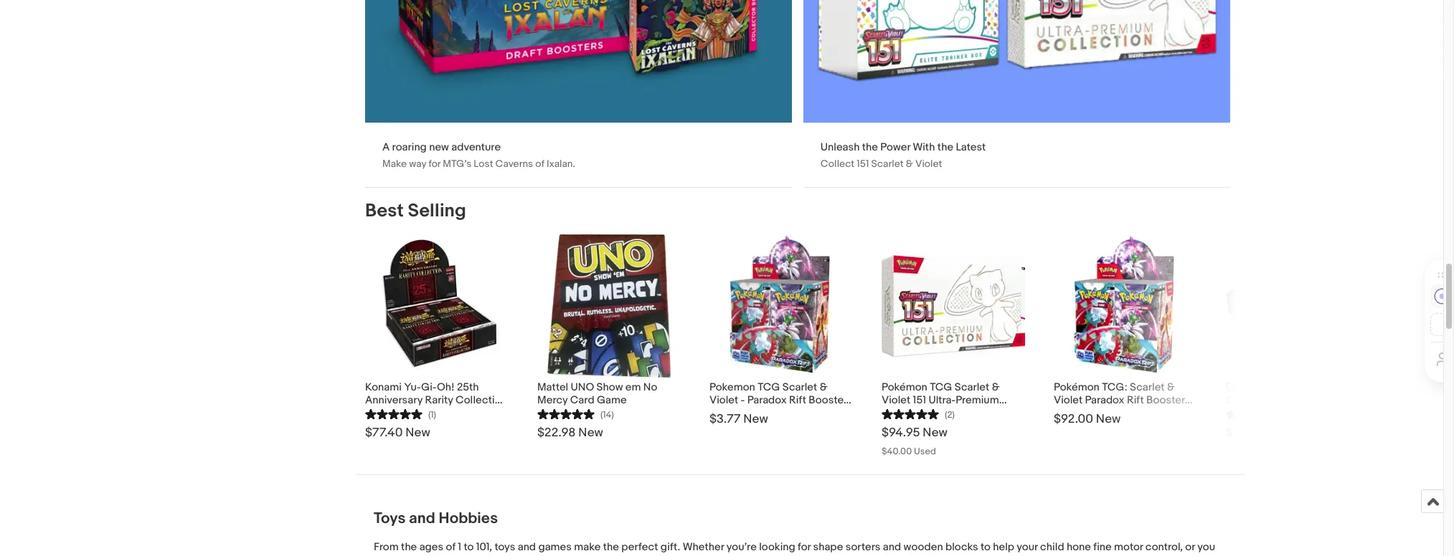Task type: vqa. For each thing, say whether or not it's contained in the screenshot.
toys and hobbies
yes



Task type: describe. For each thing, give the bounding box(es) containing it.
pokemon tcg scarlet & violet - paradox rift booster box - 36 packs image
[[729, 234, 834, 378]]

(14) link
[[537, 407, 614, 421]]

with inside unleash the power with the latest collect 151 scarlet & violet
[[913, 140, 935, 154]]

1 horizontal spatial games
[[676, 555, 709, 557]]

lorcana:
[[1262, 381, 1303, 394]]

show
[[597, 381, 623, 394]]

5 out of 5 stars image for $94.95 new
[[882, 407, 939, 421]]

board
[[459, 555, 488, 557]]

cocktail
[[560, 555, 599, 557]]

a
[[382, 140, 390, 154]]

- inside konami yu-gi-oh! 25th anniversary rarity collection booster box - 24 packs
[[427, 407, 431, 420]]

packs for collection
[[448, 407, 477, 420]]

new for $92.00 new
[[1096, 412, 1121, 427]]

em
[[626, 381, 641, 394]]

the left power
[[862, 140, 878, 154]]

booster inside 'pokémon tcg: scarlet & violet paradox rift booster box - 36 packs'
[[1147, 394, 1185, 407]]

box for pokemon tcg scarlet & violet - paradox rift booster box - 36 packs
[[710, 407, 728, 420]]

violet for pokémon tcg: scarlet & violet paradox rift booster box - 36 packs
[[1054, 394, 1083, 407]]

disney lorcana: the first chapter booster box - 24 packs (11098190) link
[[1226, 378, 1370, 420]]

new for $235.00 new
[[1275, 426, 1300, 440]]

(14)
[[601, 409, 614, 421]]

caverns
[[496, 158, 533, 170]]

rarity
[[425, 394, 453, 407]]

sassy,
[[410, 555, 439, 557]]

hone
[[1067, 541, 1091, 555]]

$92.00
[[1054, 412, 1094, 427]]

unleash the power with the latest collect 151 scarlet & violet
[[821, 140, 986, 170]]

konami yu-gi-oh! 25th anniversary rarity collection booster box - 24 packs link
[[365, 378, 509, 420]]

shape
[[813, 541, 843, 555]]

pokémon tcg scarlet & violet 151 ultra-premium collection box - 16 packs
[[882, 381, 1004, 420]]

$77.40
[[365, 426, 403, 440]]

gi-
[[421, 381, 437, 394]]

151 inside unleash the power with the latest collect 151 scarlet & violet
[[857, 158, 869, 170]]

one
[[928, 555, 947, 557]]

magical
[[887, 555, 926, 557]]

$92.00 new
[[1054, 412, 1121, 427]]

$94.95 new $40.00 used
[[882, 426, 948, 458]]

pokemon
[[710, 381, 755, 394]]

everyday
[[768, 555, 812, 557]]

and left whether
[[655, 555, 673, 557]]

used
[[914, 446, 936, 458]]

$3.77 new
[[710, 412, 768, 427]]

collection inside konami yu-gi-oh! 25th anniversary rarity collection booster box - 24 packs
[[456, 394, 507, 407]]

& for pokémon tcg: scarlet & violet paradox rift booster box - 36 packs
[[1167, 381, 1175, 394]]

24 inside konami yu-gi-oh! 25th anniversary rarity collection booster box - 24 packs
[[434, 407, 446, 420]]

disney lorcana: the first chapter booster box - 24 packs (11098190) image
[[1226, 264, 1370, 349]]

violet for pokemon tcg scarlet & violet - paradox rift booster box - 36 packs
[[710, 394, 739, 407]]

booster inside pokemon tcg scarlet & violet - paradox rift booster box - 36 packs
[[809, 394, 847, 407]]

game
[[491, 555, 519, 557]]

mattel
[[537, 381, 568, 394]]

adventure
[[452, 140, 501, 154]]

turn
[[732, 555, 751, 557]]

retro
[[1159, 555, 1183, 557]]

box inside 'disney lorcana: the first chapter booster box - 24 packs (11098190)'
[[1309, 394, 1328, 407]]

2 a from the left
[[879, 555, 884, 557]]

box inside 'pokémon tcg: scarlet & violet paradox rift booster box - 36 packs'
[[1054, 407, 1073, 420]]

moment
[[815, 555, 855, 557]]

uno
[[571, 381, 594, 394]]

& for pokemon tcg scarlet & violet - paradox rift booster box - 36 packs
[[820, 381, 828, 394]]

- inside pokémon tcg scarlet & violet 151 ultra-premium collection box - 16 packs
[[957, 407, 961, 420]]

mattel uno show em no mercy card game
[[537, 381, 658, 407]]

1
[[458, 541, 462, 555]]

(1) link
[[365, 407, 436, 421]]

violet for pokémon tcg scarlet & violet 151 ultra-premium collection box - 16 packs
[[882, 394, 911, 407]]

(1)
[[428, 409, 436, 421]]

collection inside pokémon tcg scarlet & violet 151 ultra-premium collection box - 16 packs
[[882, 407, 933, 420]]

paradox inside pokemon tcg scarlet & violet - paradox rift booster box - 36 packs
[[748, 394, 787, 407]]

$22.98
[[537, 426, 576, 440]]

for inside a roaring new adventure make way for mtg's lost caverns of ixalan.
[[429, 158, 441, 170]]

with inside from the ages of 1 to 101, toys and games make the perfect gift. whether you're looking for shape sorters and wooden blocks to help your child hone fine motor control, or you need a sassy, fun board game for your cocktail party, toys and games can turn an everyday moment into a magical one to remember. with a wide selection of rare, retro an
[[1017, 555, 1039, 557]]

rift inside 'pokémon tcg: scarlet & violet paradox rift booster box - 36 packs'
[[1127, 394, 1144, 407]]

wide
[[1050, 555, 1073, 557]]

make
[[574, 541, 601, 555]]

1 horizontal spatial for
[[521, 555, 534, 557]]

pokémon tcg: scarlet & violet paradox rift booster box - 36 packs image
[[1073, 234, 1178, 378]]

pokemon tcg scarlet & violet - paradox rift booster box - 36 packs
[[710, 381, 847, 420]]

yu-
[[404, 381, 421, 394]]

pokémon tcg scarlet & violet 151 ultra-premium collection box - 16 packs link
[[882, 378, 1025, 420]]

101,
[[476, 541, 492, 555]]

and up ages
[[409, 510, 435, 529]]

packs for premium
[[976, 407, 1004, 420]]

(2)
[[945, 409, 955, 421]]

scarlet inside unleash the power with the latest collect 151 scarlet & violet
[[872, 158, 904, 170]]

$3.77
[[710, 412, 741, 427]]

a roaring new adventure make way for mtg's lost caverns of ixalan.
[[382, 140, 575, 170]]

help
[[993, 541, 1015, 555]]

16
[[963, 407, 973, 420]]

anniversary
[[365, 394, 423, 407]]

tcg for pokémon
[[930, 381, 952, 394]]

box for konami yu-gi-oh! 25th anniversary rarity collection booster box - 24 packs
[[406, 407, 425, 420]]

$94.95
[[882, 426, 920, 440]]

mattel uno show em no mercy card game link
[[537, 378, 681, 407]]

4.9 out of 5 stars image
[[537, 407, 595, 421]]

$235.00
[[1226, 426, 1272, 440]]

& for pokémon tcg scarlet & violet 151 ultra-premium collection box - 16 packs
[[992, 381, 1000, 394]]

you
[[1198, 541, 1216, 555]]

packs inside 'disney lorcana: the first chapter booster box - 24 packs (11098190)'
[[1226, 407, 1255, 420]]

0 horizontal spatial toys
[[495, 541, 515, 555]]

ixalan.
[[547, 158, 575, 170]]

blocks
[[946, 541, 979, 555]]



Task type: locate. For each thing, give the bounding box(es) containing it.
your
[[1017, 541, 1038, 555], [536, 555, 558, 557]]

sorters
[[846, 541, 881, 555]]

from
[[374, 541, 399, 555]]

selection
[[1075, 555, 1121, 557]]

1 horizontal spatial 36
[[1082, 407, 1094, 420]]

0 horizontal spatial rift
[[789, 394, 806, 407]]

new for $94.95 new $40.00 used
[[923, 426, 948, 440]]

scarlet up 16
[[955, 381, 990, 394]]

a right into
[[879, 555, 884, 557]]

$22.98 new
[[537, 426, 603, 440]]

first
[[1326, 381, 1347, 394]]

lost
[[474, 158, 493, 170]]

paradox inside 'pokémon tcg: scarlet & violet paradox rift booster box - 36 packs'
[[1085, 394, 1125, 407]]

None text field
[[804, 0, 1230, 187]]

for
[[429, 158, 441, 170], [798, 541, 811, 555], [521, 555, 534, 557]]

violet inside 'pokémon tcg: scarlet & violet paradox rift booster box - 36 packs'
[[1054, 394, 1083, 407]]

booster
[[809, 394, 847, 407], [1147, 394, 1185, 407], [1268, 394, 1307, 407], [365, 407, 404, 420]]

pokémon
[[882, 381, 928, 394], [1054, 381, 1100, 394]]

scarlet inside 'pokémon tcg: scarlet & violet paradox rift booster box - 36 packs'
[[1130, 381, 1165, 394]]

1 tcg from the left
[[758, 381, 780, 394]]

tcg inside pokémon tcg scarlet & violet 151 ultra-premium collection box - 16 packs
[[930, 381, 952, 394]]

tcg up (2)
[[930, 381, 952, 394]]

24 inside 'disney lorcana: the first chapter booster box - 24 packs (11098190)'
[[1337, 394, 1349, 407]]

24
[[1337, 394, 1349, 407], [434, 407, 446, 420]]

new down tcg:
[[1096, 412, 1121, 427]]

new for $22.98 new
[[579, 426, 603, 440]]

1 horizontal spatial of
[[536, 158, 544, 170]]

1 vertical spatial 151
[[913, 394, 926, 407]]

control,
[[1146, 541, 1183, 555]]

tcg for pokemon
[[758, 381, 780, 394]]

1 rift from the left
[[789, 394, 806, 407]]

pokémon inside pokémon tcg scarlet & violet 151 ultra-premium collection box - 16 packs
[[882, 381, 928, 394]]

scarlet right the pokemon
[[783, 381, 818, 394]]

pokémon for paradox
[[1054, 381, 1100, 394]]

paradox up $92.00 new
[[1085, 394, 1125, 407]]

new down (1)
[[406, 426, 430, 440]]

0 horizontal spatial pokémon
[[882, 381, 928, 394]]

0 horizontal spatial 24
[[434, 407, 446, 420]]

scarlet down power
[[872, 158, 904, 170]]

box for pokémon tcg scarlet & violet 151 ultra-premium collection box - 16 packs
[[936, 407, 954, 420]]

new up used
[[923, 426, 948, 440]]

latest
[[956, 140, 986, 154]]

chapter
[[1226, 394, 1266, 407]]

1 36 from the left
[[737, 407, 750, 420]]

4.2 out of 5 stars image
[[1226, 407, 1284, 421]]

0 horizontal spatial tcg
[[758, 381, 780, 394]]

game
[[597, 394, 627, 407]]

box
[[1309, 394, 1328, 407], [406, 407, 425, 420], [710, 407, 728, 420], [936, 407, 954, 420], [1054, 407, 1073, 420]]

& inside unleash the power with the latest collect 151 scarlet & violet
[[906, 158, 913, 170]]

box inside pokémon tcg scarlet & violet 151 ultra-premium collection box - 16 packs
[[936, 407, 954, 420]]

1 horizontal spatial 24
[[1337, 394, 1349, 407]]

1 pokémon from the left
[[882, 381, 928, 394]]

with right help
[[1017, 555, 1039, 557]]

fine
[[1094, 541, 1112, 555]]

ages
[[420, 541, 444, 555]]

paradox
[[748, 394, 787, 407], [1085, 394, 1125, 407]]

a left wide
[[1042, 555, 1047, 557]]

1 horizontal spatial your
[[1017, 541, 1038, 555]]

0 horizontal spatial of
[[446, 541, 456, 555]]

$235.00 new
[[1226, 426, 1300, 440]]

packs inside konami yu-gi-oh! 25th anniversary rarity collection booster box - 24 packs
[[448, 407, 477, 420]]

violet inside pokemon tcg scarlet & violet - paradox rift booster box - 36 packs
[[710, 394, 739, 407]]

$40.00
[[882, 446, 912, 458]]

2 tcg from the left
[[930, 381, 952, 394]]

packs inside 'pokémon tcg: scarlet & violet paradox rift booster box - 36 packs'
[[1096, 407, 1125, 420]]

3 packs from the left
[[976, 407, 1004, 420]]

toys
[[495, 541, 515, 555], [632, 555, 653, 557]]

the left latest
[[938, 140, 954, 154]]

whether
[[683, 541, 724, 555]]

new for $77.40 new
[[406, 426, 430, 440]]

1 a from the left
[[402, 555, 407, 557]]

1 horizontal spatial with
[[1017, 555, 1039, 557]]

tcg
[[758, 381, 780, 394], [930, 381, 952, 394]]

1 horizontal spatial 151
[[913, 394, 926, 407]]

the right make
[[603, 541, 619, 555]]

2 horizontal spatial for
[[798, 541, 811, 555]]

your left cocktail on the bottom left of page
[[536, 555, 558, 557]]

0 horizontal spatial to
[[464, 541, 474, 555]]

& inside pokémon tcg scarlet & violet 151 ultra-premium collection box - 16 packs
[[992, 381, 1000, 394]]

24 right "the"
[[1337, 394, 1349, 407]]

to right one
[[949, 555, 959, 557]]

toys right party,
[[632, 555, 653, 557]]

2 packs from the left
[[752, 407, 781, 420]]

packs inside pokémon tcg scarlet & violet 151 ultra-premium collection box - 16 packs
[[976, 407, 1004, 420]]

scarlet for pokémon tcg scarlet & violet 151 ultra-premium collection box - 16 packs
[[955, 381, 990, 394]]

hobbies
[[439, 510, 498, 529]]

- inside 'disney lorcana: the first chapter booster box - 24 packs (11098190)'
[[1330, 394, 1334, 407]]

you're
[[727, 541, 757, 555]]

1 packs from the left
[[448, 407, 477, 420]]

packs for rift
[[752, 407, 781, 420]]

151 inside pokémon tcg scarlet & violet 151 ultra-premium collection box - 16 packs
[[913, 394, 926, 407]]

ultra-
[[929, 394, 956, 407]]

1 horizontal spatial paradox
[[1085, 394, 1125, 407]]

box inside konami yu-gi-oh! 25th anniversary rarity collection booster box - 24 packs
[[406, 407, 425, 420]]

& inside pokemon tcg scarlet & violet - paradox rift booster box - 36 packs
[[820, 381, 828, 394]]

party,
[[602, 555, 630, 557]]

gift.
[[661, 541, 680, 555]]

perfect
[[622, 541, 658, 555]]

151 right collect
[[857, 158, 869, 170]]

2 rift from the left
[[1127, 394, 1144, 407]]

25th
[[457, 381, 479, 394]]

collection up $94.95
[[882, 407, 933, 420]]

paradox up the $3.77 new
[[748, 394, 787, 407]]

pokémon tcg scarlet & violet 151 ultra-premium collection box - 16 packs image
[[882, 234, 1025, 378]]

0 horizontal spatial with
[[913, 140, 935, 154]]

packs up $235.00
[[1226, 407, 1255, 420]]

need
[[374, 555, 399, 557]]

scarlet for pokemon tcg scarlet & violet - paradox rift booster box - 36 packs
[[783, 381, 818, 394]]

pokémon inside 'pokémon tcg: scarlet & violet paradox rift booster box - 36 packs'
[[1054, 381, 1100, 394]]

disney
[[1226, 381, 1259, 394]]

packs right $3.77
[[752, 407, 781, 420]]

with right power
[[913, 140, 935, 154]]

scarlet inside pokemon tcg scarlet & violet - paradox rift booster box - 36 packs
[[783, 381, 818, 394]]

motor
[[1114, 541, 1143, 555]]

oh!
[[437, 381, 455, 394]]

1 paradox from the left
[[748, 394, 787, 407]]

rare,
[[1135, 555, 1157, 557]]

$77.40 new
[[365, 426, 430, 440]]

card
[[570, 394, 595, 407]]

151
[[857, 158, 869, 170], [913, 394, 926, 407]]

pokémon for 151
[[882, 381, 928, 394]]

mercy
[[537, 394, 568, 407]]

into
[[858, 555, 876, 557]]

1 vertical spatial with
[[1017, 555, 1039, 557]]

collection right oh!
[[456, 394, 507, 407]]

tcg:
[[1102, 381, 1128, 394]]

packs
[[448, 407, 477, 420], [752, 407, 781, 420], [976, 407, 1004, 420], [1096, 407, 1125, 420], [1226, 407, 1255, 420]]

games left make
[[538, 541, 572, 555]]

0 horizontal spatial for
[[429, 158, 441, 170]]

fun
[[442, 555, 457, 557]]

2 horizontal spatial a
[[1042, 555, 1047, 557]]

4 packs from the left
[[1096, 407, 1125, 420]]

roaring
[[392, 140, 427, 154]]

the
[[1306, 381, 1324, 394]]

remember.
[[961, 555, 1015, 557]]

best
[[365, 200, 404, 222]]

0 horizontal spatial your
[[536, 555, 558, 557]]

0 horizontal spatial collection
[[456, 394, 507, 407]]

an
[[754, 555, 765, 557]]

2 5 out of 5 stars image from the left
[[882, 407, 939, 421]]

for left shape
[[798, 541, 811, 555]]

None text field
[[365, 0, 792, 187]]

no
[[643, 381, 658, 394]]

scarlet right tcg:
[[1130, 381, 1165, 394]]

of
[[536, 158, 544, 170], [446, 541, 456, 555], [1123, 555, 1133, 557]]

toys right 101,
[[495, 541, 515, 555]]

2 pokémon from the left
[[1054, 381, 1100, 394]]

of inside a roaring new adventure make way for mtg's lost caverns of ixalan.
[[536, 158, 544, 170]]

a right need
[[402, 555, 407, 557]]

1 horizontal spatial pokémon
[[1054, 381, 1100, 394]]

tcg right the pokemon
[[758, 381, 780, 394]]

5 out of 5 stars image up $77.40 new
[[365, 407, 423, 421]]

and
[[409, 510, 435, 529], [518, 541, 536, 555], [883, 541, 901, 555], [655, 555, 673, 557]]

pokémon tcg: scarlet & violet paradox rift booster box - 36 packs
[[1054, 381, 1185, 420]]

can
[[712, 555, 729, 557]]

child
[[1040, 541, 1065, 555]]

0 horizontal spatial 151
[[857, 158, 869, 170]]

from the ages of 1 to 101, toys and games make the perfect gift. whether you're looking for shape sorters and wooden blocks to help your child hone fine motor control, or you need a sassy, fun board game for your cocktail party, toys and games can turn an everyday moment into a magical one to remember. with a wide selection of rare, retro an
[[374, 541, 1216, 557]]

violet inside pokémon tcg scarlet & violet 151 ultra-premium collection box - 16 packs
[[882, 394, 911, 407]]

24 down oh!
[[434, 407, 446, 420]]

& inside 'pokémon tcg: scarlet & violet paradox rift booster box - 36 packs'
[[1167, 381, 1175, 394]]

0 horizontal spatial 5 out of 5 stars image
[[365, 407, 423, 421]]

way
[[409, 158, 426, 170]]

games left can
[[676, 555, 709, 557]]

of left ixalan.
[[536, 158, 544, 170]]

scarlet
[[872, 158, 904, 170], [783, 381, 818, 394], [955, 381, 990, 394], [1130, 381, 1165, 394]]

booster inside 'disney lorcana: the first chapter booster box - 24 packs (11098190)'
[[1268, 394, 1307, 407]]

5 out of 5 stars image for $77.40 new
[[365, 407, 423, 421]]

1 horizontal spatial a
[[879, 555, 884, 557]]

0 vertical spatial 151
[[857, 158, 869, 170]]

make
[[382, 158, 407, 170]]

pokemon tcg scarlet & violet - paradox rift booster box - 36 packs link
[[710, 378, 853, 420]]

packs down tcg:
[[1096, 407, 1125, 420]]

tcg inside pokemon tcg scarlet & violet - paradox rift booster box - 36 packs
[[758, 381, 780, 394]]

1 horizontal spatial to
[[949, 555, 959, 557]]

looking
[[759, 541, 796, 555]]

&
[[906, 158, 913, 170], [820, 381, 828, 394], [992, 381, 1000, 394], [1167, 381, 1175, 394]]

of left rare,
[[1123, 555, 1133, 557]]

1 horizontal spatial tcg
[[930, 381, 952, 394]]

none text field containing unleash the power with the latest
[[804, 0, 1230, 187]]

0 horizontal spatial paradox
[[748, 394, 787, 407]]

- inside 'pokémon tcg: scarlet & violet paradox rift booster box - 36 packs'
[[1075, 407, 1079, 420]]

1 horizontal spatial 5 out of 5 stars image
[[882, 407, 939, 421]]

0 vertical spatial with
[[913, 140, 935, 154]]

with
[[913, 140, 935, 154], [1017, 555, 1039, 557]]

to left help
[[981, 541, 991, 555]]

5 out of 5 stars image
[[365, 407, 423, 421], [882, 407, 939, 421]]

new inside $94.95 new $40.00 used
[[923, 426, 948, 440]]

disney lorcana: the first chapter booster box - 24 packs (11098190)
[[1226, 381, 1349, 420]]

booster inside konami yu-gi-oh! 25th anniversary rarity collection booster box - 24 packs
[[365, 407, 404, 420]]

new down (11098190)
[[1275, 426, 1300, 440]]

pokémon up $92.00
[[1054, 381, 1100, 394]]

5 out of 5 stars image up $94.95
[[882, 407, 939, 421]]

new
[[743, 412, 768, 427], [1096, 412, 1121, 427], [406, 426, 430, 440], [579, 426, 603, 440], [923, 426, 948, 440], [1275, 426, 1300, 440]]

for right 'way'
[[429, 158, 441, 170]]

selling
[[408, 200, 466, 222]]

2 horizontal spatial to
[[981, 541, 991, 555]]

new for $3.77 new
[[743, 412, 768, 427]]

mtg's
[[443, 158, 472, 170]]

for right game
[[521, 555, 534, 557]]

the left ages
[[401, 541, 417, 555]]

toys and hobbies
[[374, 510, 498, 529]]

box inside pokemon tcg scarlet & violet - paradox rift booster box - 36 packs
[[710, 407, 728, 420]]

1 horizontal spatial collection
[[882, 407, 933, 420]]

36 inside 'pokémon tcg: scarlet & violet paradox rift booster box - 36 packs'
[[1082, 407, 1094, 420]]

packs right 16
[[976, 407, 1004, 420]]

36 inside pokemon tcg scarlet & violet - paradox rift booster box - 36 packs
[[737, 407, 750, 420]]

new
[[429, 140, 449, 154]]

violet inside unleash the power with the latest collect 151 scarlet & violet
[[916, 158, 942, 170]]

3 a from the left
[[1042, 555, 1047, 557]]

to right 1
[[464, 541, 474, 555]]

of left 1
[[446, 541, 456, 555]]

0 horizontal spatial a
[[402, 555, 407, 557]]

new right $3.77
[[743, 412, 768, 427]]

new down (14)
[[579, 426, 603, 440]]

your right help
[[1017, 541, 1038, 555]]

0 horizontal spatial games
[[538, 541, 572, 555]]

scarlet inside pokémon tcg scarlet & violet 151 ultra-premium collection box - 16 packs
[[955, 381, 990, 394]]

2 horizontal spatial of
[[1123, 555, 1133, 557]]

1 horizontal spatial toys
[[632, 555, 653, 557]]

rift
[[789, 394, 806, 407], [1127, 394, 1144, 407]]

1 5 out of 5 stars image from the left
[[365, 407, 423, 421]]

best selling
[[365, 200, 466, 222]]

2 36 from the left
[[1082, 407, 1094, 420]]

5 packs from the left
[[1226, 407, 1255, 420]]

and right into
[[883, 541, 901, 555]]

and right 101,
[[518, 541, 536, 555]]

151 left ultra-
[[913, 394, 926, 407]]

the
[[862, 140, 878, 154], [938, 140, 954, 154], [401, 541, 417, 555], [603, 541, 619, 555]]

scarlet for pokémon tcg: scarlet & violet paradox rift booster box - 36 packs
[[1130, 381, 1165, 394]]

none text field containing a roaring new adventure
[[365, 0, 792, 187]]

mattel uno show em no mercy card game image
[[547, 234, 671, 378]]

konami
[[365, 381, 402, 394]]

to
[[464, 541, 474, 555], [981, 541, 991, 555], [949, 555, 959, 557]]

konami yu-gi-oh! 25th anniversary rarity collection booster box - 24 packs
[[365, 381, 507, 420]]

2 paradox from the left
[[1085, 394, 1125, 407]]

packs down 25th
[[448, 407, 477, 420]]

1 horizontal spatial rift
[[1127, 394, 1144, 407]]

rift inside pokemon tcg scarlet & violet - paradox rift booster box - 36 packs
[[789, 394, 806, 407]]

(2) link
[[882, 407, 955, 421]]

or
[[1186, 541, 1195, 555]]

0 horizontal spatial 36
[[737, 407, 750, 420]]

pokémon up the (2) link
[[882, 381, 928, 394]]

packs inside pokemon tcg scarlet & violet - paradox rift booster box - 36 packs
[[752, 407, 781, 420]]

konami yu-gi-oh! 25th anniversary rarity collection booster box - 24 packs image
[[367, 234, 507, 378]]



